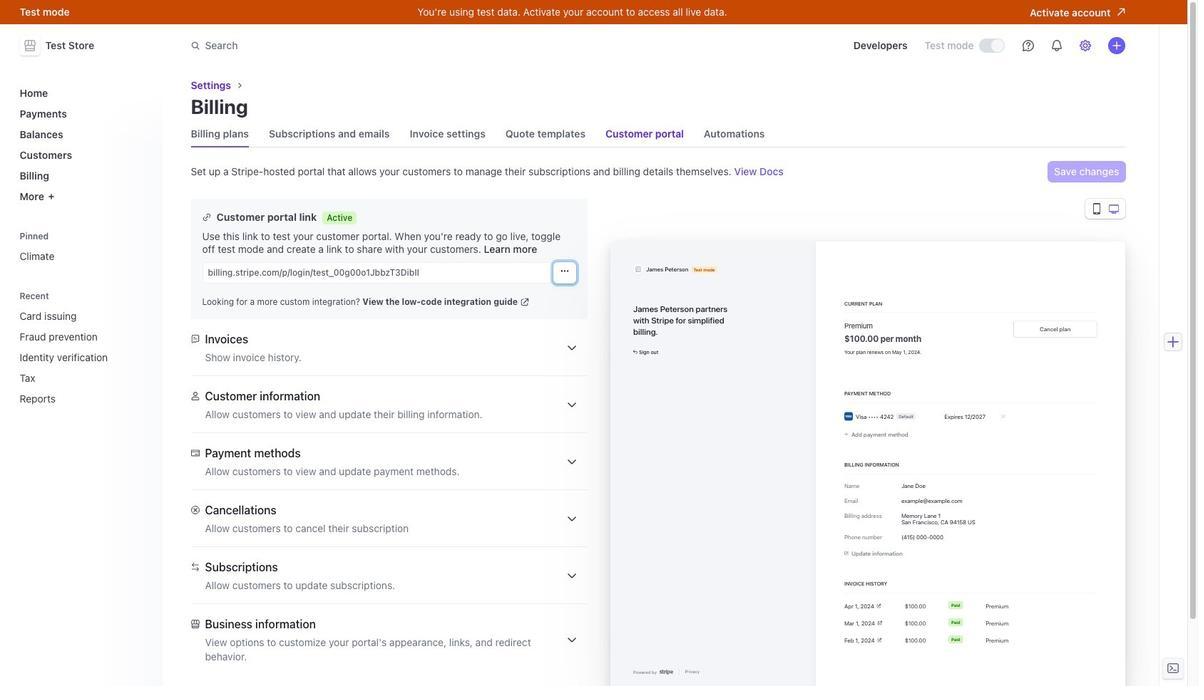 Task type: describe. For each thing, give the bounding box(es) containing it.
Test mode checkbox
[[980, 39, 1004, 52]]

notifications image
[[1051, 40, 1062, 51]]

svg image
[[560, 267, 569, 276]]

core navigation links element
[[14, 81, 154, 208]]

2 recent element from the top
[[14, 305, 154, 411]]

pinned element
[[14, 231, 154, 268]]

Search text field
[[182, 32, 585, 59]]

settings image
[[1079, 40, 1091, 51]]



Task type: locate. For each thing, give the bounding box(es) containing it.
help image
[[1022, 40, 1034, 51]]

tab list
[[191, 121, 1125, 148]]

None search field
[[182, 32, 585, 59]]

stripe image
[[659, 670, 673, 676]]

1 recent element from the top
[[14, 291, 154, 411]]

recent element
[[14, 291, 154, 411], [14, 305, 154, 411]]



Task type: vqa. For each thing, say whether or not it's contained in the screenshot.
tab list
yes



